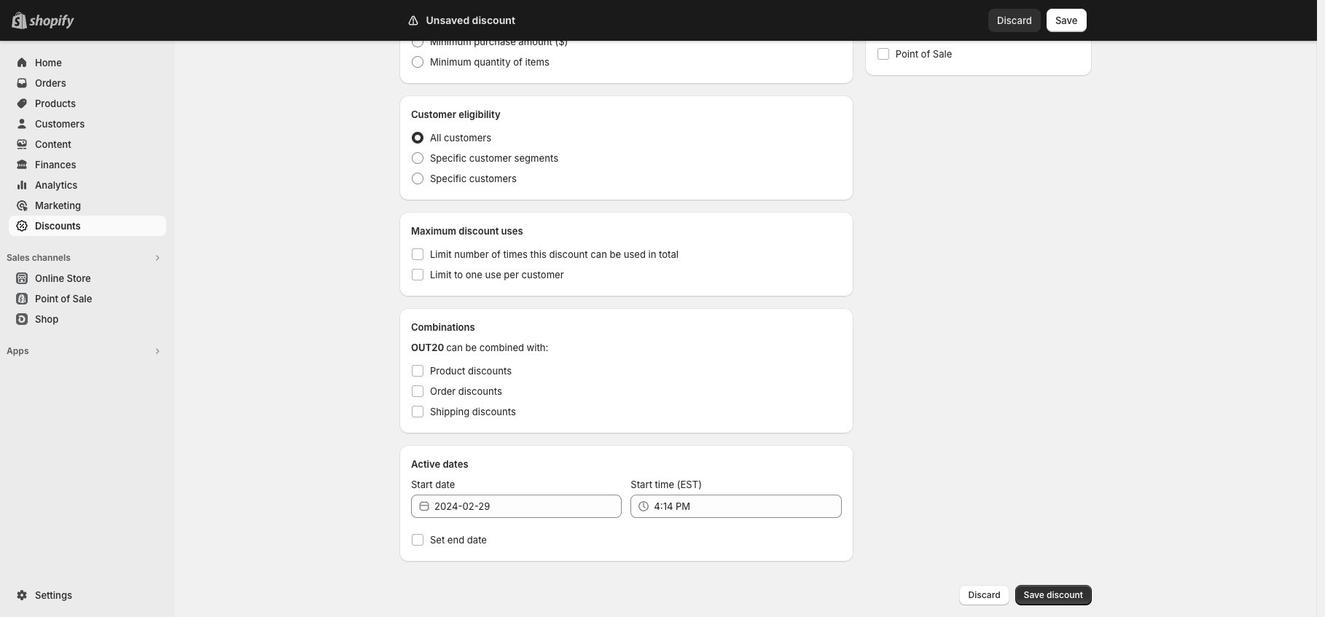 Task type: describe. For each thing, give the bounding box(es) containing it.
YYYY-MM-DD text field
[[435, 495, 622, 518]]



Task type: locate. For each thing, give the bounding box(es) containing it.
shopify image
[[29, 15, 74, 29]]

Enter time text field
[[654, 495, 842, 518]]



Task type: vqa. For each thing, say whether or not it's contained in the screenshot.
Enter time text box
yes



